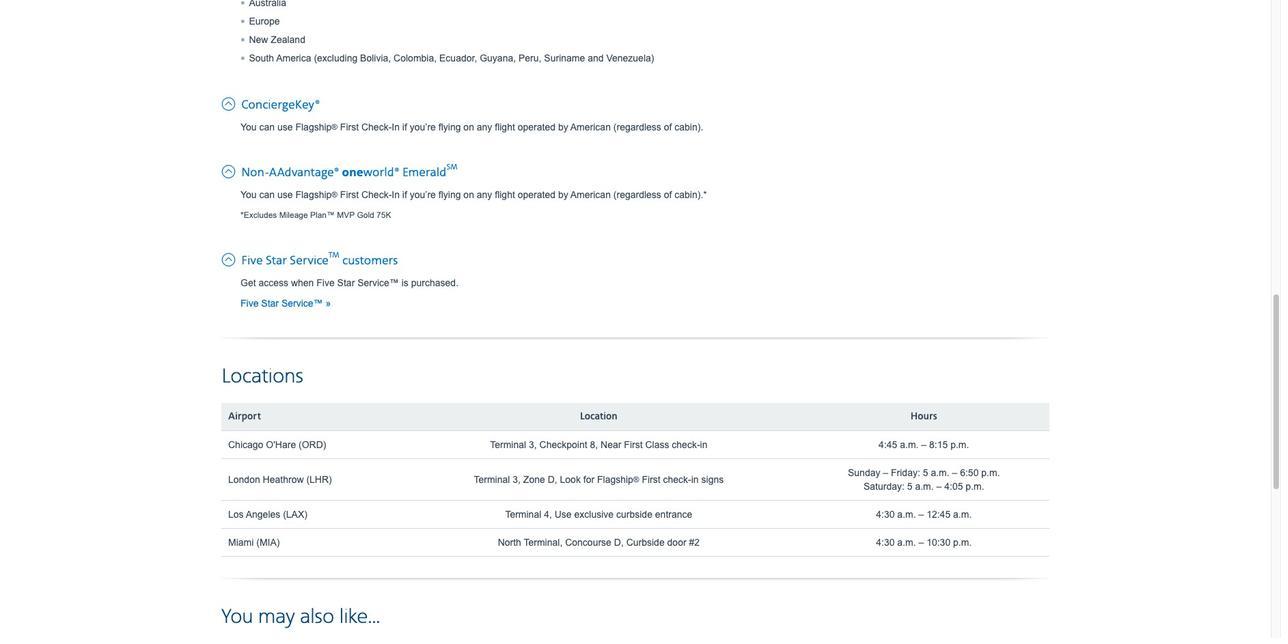 Task type: locate. For each thing, give the bounding box(es) containing it.
check- up entrance
[[664, 474, 692, 485]]

conciergekey® link
[[222, 93, 320, 113]]

0 vertical spatial you
[[241, 121, 257, 132]]

2 large image from the top
[[222, 249, 239, 268]]

1 horizontal spatial 5
[[923, 467, 929, 478]]

in
[[392, 121, 400, 132], [392, 189, 400, 200]]

1 vertical spatial use
[[278, 189, 293, 200]]

get access when five star service™ is purchased.
[[241, 277, 459, 288]]

first up the mvp
[[340, 189, 359, 200]]

a.m. left 10:30
[[898, 537, 917, 548]]

use
[[278, 121, 293, 132], [278, 189, 293, 200]]

4:30 a.m. – 10:30 p.m.
[[877, 537, 972, 548]]

5 down friday:
[[908, 481, 913, 492]]

1 vertical spatial you
[[241, 189, 257, 200]]

0 vertical spatial star
[[266, 253, 287, 268]]

flagship for first check-in if you're flying on any flight operated by american (regardless of cabin).*
[[296, 189, 332, 200]]

0 vertical spatial any
[[477, 121, 493, 132]]

3,
[[529, 439, 537, 450], [513, 474, 521, 485]]

0 vertical spatial in
[[392, 121, 400, 132]]

1 vertical spatial service™
[[282, 298, 323, 309]]

3, left zone
[[513, 474, 521, 485]]

*excludes
[[241, 210, 277, 220]]

by
[[558, 121, 569, 132], [558, 189, 569, 200]]

0 vertical spatial flagship
[[296, 121, 332, 132]]

2 any from the top
[[477, 189, 493, 200]]

on up you can use flagship ® first check-in if you're flying on any flight operated by american (regardless of cabin).*
[[464, 121, 474, 132]]

1 vertical spatial flying
[[439, 189, 461, 200]]

® inside you can use flagship ® first check-in if you're flying on any flight operated by american (regardless of cabin).
[[332, 122, 338, 131]]

1 vertical spatial flagship
[[296, 189, 332, 200]]

0 horizontal spatial 5
[[908, 481, 913, 492]]

check- for first check-in if you're flying on any flight operated by american (regardless of cabin).
[[362, 121, 392, 132]]

large image for five star service
[[222, 249, 239, 268]]

1 by from the top
[[558, 121, 569, 132]]

flying
[[439, 121, 461, 132], [439, 189, 461, 200]]

d, left look
[[548, 474, 558, 485]]

1 (regardless from the top
[[614, 121, 662, 132]]

(regardless left cabin). at right top
[[614, 121, 662, 132]]

4:30 a.m. – 12:45 a.m.
[[877, 509, 972, 520]]

2 if from the top
[[403, 189, 407, 200]]

0 vertical spatial can
[[259, 121, 275, 132]]

4:30 down 4:30 a.m. – 12:45 a.m.
[[877, 537, 895, 548]]

five down get
[[241, 298, 259, 309]]

terminal
[[490, 439, 527, 450], [474, 474, 510, 485], [506, 509, 542, 520]]

0 vertical spatial terminal
[[490, 439, 527, 450]]

large image for conciergekey®
[[222, 93, 239, 112]]

of for cabin).*
[[664, 189, 672, 200]]

1 horizontal spatial d,
[[614, 537, 624, 548]]

five
[[241, 253, 263, 268], [317, 277, 335, 288], [241, 298, 259, 309]]

star down tm
[[337, 277, 355, 288]]

first right near
[[624, 439, 643, 450]]

(regardless left cabin).*
[[614, 189, 662, 200]]

2 vertical spatial ®
[[634, 475, 640, 484]]

3, left checkpoint
[[529, 439, 537, 450]]

d, for curbside
[[614, 537, 624, 548]]

if up 'emerald'
[[403, 121, 407, 132]]

star inside five star service tm customers
[[266, 253, 287, 268]]

d, left curbside
[[614, 537, 624, 548]]

(lhr)
[[307, 474, 332, 485]]

0 vertical spatial flying
[[439, 121, 461, 132]]

(excluding
[[314, 52, 358, 63]]

1 vertical spatial operated
[[518, 189, 556, 200]]

flagship up the *excludes mileage plan™ mvp gold 75k
[[296, 189, 332, 200]]

american for cabin).*
[[571, 189, 611, 200]]

2 flight from the top
[[495, 189, 515, 200]]

in left 'signs'
[[692, 474, 699, 485]]

location
[[580, 411, 618, 423]]

in down world®
[[392, 189, 400, 200]]

terminal left 4,
[[506, 509, 542, 520]]

cabin).
[[675, 121, 704, 132]]

mvp
[[337, 210, 355, 220]]

2 in from the top
[[392, 189, 400, 200]]

1 horizontal spatial in
[[700, 439, 708, 450]]

1 vertical spatial if
[[403, 189, 407, 200]]

by for cabin).
[[558, 121, 569, 132]]

1 on from the top
[[464, 121, 474, 132]]

1 vertical spatial 4:30
[[877, 537, 895, 548]]

check- up world®
[[362, 121, 392, 132]]

0 vertical spatial american
[[571, 121, 611, 132]]

p.m. right 8:15
[[951, 439, 970, 450]]

a.m. right 12:45
[[954, 509, 972, 520]]

1 vertical spatial d,
[[614, 537, 624, 548]]

4:30 for 4:30 a.m. – 10:30 p.m.
[[877, 537, 895, 548]]

american
[[571, 121, 611, 132], [571, 189, 611, 200]]

0 horizontal spatial d,
[[548, 474, 558, 485]]

can down conciergekey® link at the left top of page
[[259, 121, 275, 132]]

if down 'emerald'
[[403, 189, 407, 200]]

0 vertical spatial operated
[[518, 121, 556, 132]]

south america (excluding bolivia, colombia, ecuador, guyana, peru, suriname and venezuela)
[[249, 52, 655, 63]]

terminal up zone
[[490, 439, 527, 450]]

can up *excludes
[[259, 189, 275, 200]]

2 check- from the top
[[362, 189, 392, 200]]

in for first check-in if you're flying on any flight operated by american (regardless of cabin).
[[392, 121, 400, 132]]

you're up 'emerald'
[[410, 121, 436, 132]]

purchased.
[[411, 277, 459, 288]]

service™ down when
[[282, 298, 323, 309]]

of left cabin). at right top
[[664, 121, 672, 132]]

in up 'signs'
[[700, 439, 708, 450]]

4:45
[[879, 439, 898, 450]]

any for first check-in if you're flying on any flight operated by american (regardless of cabin).*
[[477, 189, 493, 200]]

large image
[[222, 93, 239, 112], [222, 249, 239, 268]]

2 use from the top
[[278, 189, 293, 200]]

any
[[477, 121, 493, 132], [477, 189, 493, 200]]

you left may
[[222, 605, 253, 630]]

use
[[555, 509, 572, 520]]

use up mileage
[[278, 189, 293, 200]]

– left 10:30
[[919, 537, 925, 548]]

large image inside conciergekey® link
[[222, 93, 239, 112]]

1 american from the top
[[571, 121, 611, 132]]

a.m.
[[901, 439, 919, 450], [931, 467, 950, 478], [916, 481, 934, 492], [898, 509, 917, 520], [954, 509, 972, 520], [898, 537, 917, 548]]

american for cabin).
[[571, 121, 611, 132]]

2 on from the top
[[464, 189, 474, 200]]

service™ down customers
[[358, 277, 399, 288]]

on
[[464, 121, 474, 132], [464, 189, 474, 200]]

0 vertical spatial 4:30
[[877, 509, 895, 520]]

check-
[[672, 439, 700, 450], [664, 474, 692, 485]]

(ord)
[[299, 439, 326, 450]]

when
[[291, 277, 314, 288]]

1 vertical spatial of
[[664, 189, 672, 200]]

you're down 'emerald'
[[410, 189, 436, 200]]

1 use from the top
[[278, 121, 293, 132]]

1 check- from the top
[[362, 121, 392, 132]]

® up non-aadvantage® one world® emerald sm
[[332, 122, 338, 131]]

in for first check-in if you're flying on any flight operated by american (regardless of cabin).*
[[392, 189, 400, 200]]

1 operated from the top
[[518, 121, 556, 132]]

0 vertical spatial if
[[403, 121, 407, 132]]

2 by from the top
[[558, 189, 569, 200]]

north
[[498, 537, 522, 548]]

venezuela)
[[607, 52, 655, 63]]

angeles
[[246, 509, 281, 520]]

1 any from the top
[[477, 121, 493, 132]]

p.m. right 10:30
[[954, 537, 972, 548]]

five up get
[[241, 253, 263, 268]]

0 vertical spatial (regardless
[[614, 121, 662, 132]]

2 vertical spatial star
[[261, 298, 279, 309]]

1 vertical spatial by
[[558, 189, 569, 200]]

1 flight from the top
[[495, 121, 515, 132]]

1 vertical spatial flight
[[495, 189, 515, 200]]

first down 'class'
[[642, 474, 661, 485]]

you for you may also like...
[[222, 605, 253, 630]]

1 vertical spatial large image
[[222, 249, 239, 268]]

2 flying from the top
[[439, 189, 461, 200]]

tm
[[329, 251, 340, 260]]

5 right friday:
[[923, 467, 929, 478]]

flight
[[495, 121, 515, 132], [495, 189, 515, 200]]

on down you can use flagship ® first check-in if you're flying on any flight operated by american (regardless of cabin).
[[464, 189, 474, 200]]

conciergekey®
[[241, 98, 320, 113]]

0 vertical spatial by
[[558, 121, 569, 132]]

1 in from the top
[[392, 121, 400, 132]]

five star service tm customers
[[241, 251, 398, 268]]

terminal for terminal 4, use exclusive curbside entrance
[[506, 509, 542, 520]]

first for you can use flagship ® first check-in if you're flying on any flight operated by american (regardless of cabin).
[[340, 121, 359, 132]]

0 vertical spatial 3,
[[529, 439, 537, 450]]

check- up "75k"
[[362, 189, 392, 200]]

1 can from the top
[[259, 121, 275, 132]]

flagship right for on the left bottom
[[598, 474, 634, 485]]

1 vertical spatial check-
[[362, 189, 392, 200]]

1 vertical spatial any
[[477, 189, 493, 200]]

first for terminal 3, checkpoint 8, near first class check-in
[[624, 439, 643, 450]]

any for first check-in if you're flying on any flight operated by american (regardless of cabin).
[[477, 121, 493, 132]]

of left cabin).*
[[664, 189, 672, 200]]

0 vertical spatial large image
[[222, 93, 239, 112]]

1 vertical spatial can
[[259, 189, 275, 200]]

a.m. left 12:45
[[898, 509, 917, 520]]

d,
[[548, 474, 558, 485], [614, 537, 624, 548]]

2 vertical spatial terminal
[[506, 509, 542, 520]]

® up the mvp
[[332, 190, 338, 199]]

star for service
[[266, 253, 287, 268]]

1 vertical spatial ®
[[332, 190, 338, 199]]

you for you can use flagship ® first check-in if you're flying on any flight operated by american (regardless of cabin).*
[[241, 189, 257, 200]]

check- right 'class'
[[672, 439, 700, 450]]

1 large image from the top
[[222, 93, 239, 112]]

in up world®
[[392, 121, 400, 132]]

south
[[249, 52, 274, 63]]

0 horizontal spatial in
[[692, 474, 699, 485]]

cabin).*
[[675, 189, 707, 200]]

five for service
[[241, 253, 263, 268]]

(regardless for cabin).
[[614, 121, 662, 132]]

– up the saturday:
[[884, 467, 889, 478]]

5
[[923, 467, 929, 478], [908, 481, 913, 492]]

operated
[[518, 121, 556, 132], [518, 189, 556, 200]]

0 horizontal spatial 3,
[[513, 474, 521, 485]]

flying up sm
[[439, 121, 461, 132]]

if
[[403, 121, 407, 132], [403, 189, 407, 200]]

star up access
[[266, 253, 287, 268]]

0 vertical spatial you're
[[410, 121, 436, 132]]

a.m. right '4:45'
[[901, 439, 919, 450]]

on for first check-in if you're flying on any flight operated by american (regardless of cabin).*
[[464, 189, 474, 200]]

check- for first check-in if you're flying on any flight operated by american (regardless of cabin).*
[[362, 189, 392, 200]]

like...
[[340, 605, 380, 630]]

® inside terminal 3, zone d, look for flagship ® first check-in signs
[[634, 475, 640, 484]]

1 of from the top
[[664, 121, 672, 132]]

3, for zone
[[513, 474, 521, 485]]

1 flying from the top
[[439, 121, 461, 132]]

2 (regardless from the top
[[614, 189, 662, 200]]

in
[[700, 439, 708, 450], [692, 474, 699, 485]]

2 vertical spatial flagship
[[598, 474, 634, 485]]

service™
[[358, 277, 399, 288], [282, 298, 323, 309]]

1 you're from the top
[[410, 121, 436, 132]]

0 vertical spatial of
[[664, 121, 672, 132]]

first up non-aadvantage® one world® emerald sm
[[340, 121, 359, 132]]

1 4:30 from the top
[[877, 509, 895, 520]]

1 vertical spatial (regardless
[[614, 189, 662, 200]]

non-
[[241, 165, 269, 180]]

five inside five star service tm customers
[[241, 253, 263, 268]]

1 vertical spatial in
[[692, 474, 699, 485]]

large image
[[222, 161, 239, 180]]

miami
[[228, 537, 254, 548]]

0 vertical spatial five
[[241, 253, 263, 268]]

star
[[266, 253, 287, 268], [337, 277, 355, 288], [261, 298, 279, 309]]

terminal for terminal 3, checkpoint 8, near first class check-in
[[490, 439, 527, 450]]

flagship down conciergekey®
[[296, 121, 332, 132]]

1 vertical spatial american
[[571, 189, 611, 200]]

1 vertical spatial in
[[392, 189, 400, 200]]

you down conciergekey® link at the left top of page
[[241, 121, 257, 132]]

2 of from the top
[[664, 189, 672, 200]]

2 operated from the top
[[518, 189, 556, 200]]

4:30 for 4:30 a.m. – 12:45 a.m.
[[877, 509, 895, 520]]

use down conciergekey®
[[278, 121, 293, 132]]

0 vertical spatial check-
[[362, 121, 392, 132]]

2 vertical spatial five
[[241, 298, 259, 309]]

star for service™
[[261, 298, 279, 309]]

75k
[[377, 210, 391, 220]]

0 vertical spatial on
[[464, 121, 474, 132]]

1 vertical spatial you're
[[410, 189, 436, 200]]

you're for first check-in if you're flying on any flight operated by american (regardless of cabin).*
[[410, 189, 436, 200]]

terminal left zone
[[474, 474, 510, 485]]

star down access
[[261, 298, 279, 309]]

curbside
[[617, 509, 653, 520]]

p.m.
[[951, 439, 970, 450], [982, 467, 1001, 478], [966, 481, 985, 492], [954, 537, 972, 548]]

2 vertical spatial you
[[222, 605, 253, 630]]

2 you're from the top
[[410, 189, 436, 200]]

4:30 down the saturday:
[[877, 509, 895, 520]]

flight for first check-in if you're flying on any flight operated by american (regardless of cabin).
[[495, 121, 515, 132]]

0 vertical spatial flight
[[495, 121, 515, 132]]

o'hare
[[266, 439, 296, 450]]

you down non- in the top left of the page
[[241, 189, 257, 200]]

® up curbside
[[634, 475, 640, 484]]

1 vertical spatial on
[[464, 189, 474, 200]]

8:15
[[930, 439, 948, 450]]

®
[[332, 122, 338, 131], [332, 190, 338, 199], [634, 475, 640, 484]]

2 american from the top
[[571, 189, 611, 200]]

2 4:30 from the top
[[877, 537, 895, 548]]

0 vertical spatial ®
[[332, 122, 338, 131]]

1 if from the top
[[403, 121, 407, 132]]

new
[[249, 34, 268, 45]]

0 vertical spatial d,
[[548, 474, 558, 485]]

1 horizontal spatial service™
[[358, 277, 399, 288]]

0 vertical spatial use
[[278, 121, 293, 132]]

® for first check-in if you're flying on any flight operated by american (regardless of cabin).
[[332, 122, 338, 131]]

1 horizontal spatial 3,
[[529, 439, 537, 450]]

flying down sm
[[439, 189, 461, 200]]

#2
[[689, 537, 700, 548]]

2 can from the top
[[259, 189, 275, 200]]

1 vertical spatial 3,
[[513, 474, 521, 485]]

world®
[[363, 165, 400, 180]]

1 vertical spatial terminal
[[474, 474, 510, 485]]

look
[[560, 474, 581, 485]]

five right when
[[317, 277, 335, 288]]

® inside you can use flagship ® first check-in if you're flying on any flight operated by american (regardless of cabin).*
[[332, 190, 338, 199]]



Task type: vqa. For each thing, say whether or not it's contained in the screenshot.
2nd MM/DD/YYYY TEXT BOX from right
no



Task type: describe. For each thing, give the bounding box(es) containing it.
first for you can use flagship ® first check-in if you're flying on any flight operated by american (regardless of cabin).*
[[340, 189, 359, 200]]

los angeles (lax)
[[228, 509, 308, 520]]

(mia)
[[257, 537, 280, 548]]

miami (mia)
[[228, 537, 280, 548]]

3, for checkpoint
[[529, 439, 537, 450]]

you may also like...
[[222, 605, 380, 630]]

8,
[[590, 439, 598, 450]]

ecuador,
[[440, 52, 477, 63]]

1 vertical spatial check-
[[664, 474, 692, 485]]

and
[[588, 52, 604, 63]]

terminal 4, use exclusive curbside entrance
[[506, 509, 693, 520]]

4:45 a.m. – 8:15 p.m.
[[879, 439, 970, 450]]

peru,
[[519, 52, 542, 63]]

you're for first check-in if you're flying on any flight operated by american (regardless of cabin).
[[410, 121, 436, 132]]

chicago
[[228, 439, 263, 450]]

terminal 3, zone d, look for flagship ® first check-in signs
[[474, 474, 724, 485]]

airport
[[228, 411, 261, 423]]

access
[[259, 277, 289, 288]]

*excludes mileage plan™ mvp gold 75k
[[241, 210, 391, 220]]

is
[[402, 277, 409, 288]]

0 vertical spatial 5
[[923, 467, 929, 478]]

five for service™
[[241, 298, 259, 309]]

1 vertical spatial five
[[317, 277, 335, 288]]

plan™
[[310, 210, 335, 220]]

d, for look
[[548, 474, 558, 485]]

flying for first check-in if you're flying on any flight operated by american (regardless of cabin).*
[[439, 189, 461, 200]]

zealand
[[271, 34, 306, 45]]

you for you can use flagship ® first check-in if you're flying on any flight operated by american (regardless of cabin).
[[241, 121, 257, 132]]

curbside
[[627, 537, 665, 548]]

flying for first check-in if you're flying on any flight operated by american (regardless of cabin).
[[439, 121, 461, 132]]

if for first check-in if you're flying on any flight operated by american (regardless of cabin).*
[[403, 189, 407, 200]]

chicago o'hare (ord)
[[228, 439, 326, 450]]

emerald
[[402, 165, 447, 180]]

0 vertical spatial service™
[[358, 277, 399, 288]]

near
[[601, 439, 622, 450]]

gold
[[357, 210, 374, 220]]

north terminal, concourse d, curbside door #2
[[498, 537, 700, 548]]

1 vertical spatial star
[[337, 277, 355, 288]]

europe
[[249, 16, 280, 26]]

america
[[276, 52, 311, 63]]

terminal 3, checkpoint 8, near first class check-in
[[490, 439, 708, 450]]

saturday:
[[864, 481, 905, 492]]

can for first check-in if you're flying on any flight operated by american (regardless of cabin).
[[259, 121, 275, 132]]

may
[[258, 605, 295, 630]]

(regardless for cabin).*
[[614, 189, 662, 200]]

on for first check-in if you're flying on any flight operated by american (regardless of cabin).
[[464, 121, 474, 132]]

los
[[228, 509, 244, 520]]

terminal,
[[524, 537, 563, 548]]

4,
[[544, 509, 552, 520]]

london
[[228, 474, 260, 485]]

five star service™
[[241, 298, 326, 309]]

five star service™ link
[[241, 298, 331, 309]]

of for cabin).
[[664, 121, 672, 132]]

you can use flagship ® first check-in if you're flying on any flight operated by american (regardless of cabin).
[[241, 121, 704, 132]]

a.m. down friday:
[[916, 481, 934, 492]]

(lax)
[[283, 509, 308, 520]]

p.m. down 6:50
[[966, 481, 985, 492]]

door
[[668, 537, 687, 548]]

you can use flagship ® first check-in if you're flying on any flight operated by american (regardless of cabin).*
[[241, 189, 707, 200]]

use for first check-in if you're flying on any flight operated by american (regardless of cabin).
[[278, 121, 293, 132]]

– left 12:45
[[919, 509, 925, 520]]

hours
[[911, 411, 938, 423]]

customers
[[343, 253, 398, 268]]

0 vertical spatial in
[[700, 439, 708, 450]]

colombia,
[[394, 52, 437, 63]]

heathrow
[[263, 474, 304, 485]]

– left 8:15
[[922, 439, 927, 450]]

guyana,
[[480, 52, 516, 63]]

– left 4:05
[[937, 481, 942, 492]]

for
[[584, 474, 595, 485]]

use for first check-in if you're flying on any flight operated by american (regardless of cabin).*
[[278, 189, 293, 200]]

zone
[[524, 474, 545, 485]]

service
[[290, 253, 329, 268]]

concourse
[[566, 537, 612, 548]]

operated for cabin).
[[518, 121, 556, 132]]

10:30
[[927, 537, 951, 548]]

12:45
[[927, 509, 951, 520]]

also
[[300, 605, 335, 630]]

by for cabin).*
[[558, 189, 569, 200]]

can for first check-in if you're flying on any flight operated by american (regardless of cabin).*
[[259, 189, 275, 200]]

sunday – friday: 5 a.m. – 6:50 p.m. saturday: 5 a.m. – 4:05 p.m.
[[848, 467, 1001, 492]]

locations
[[222, 364, 303, 390]]

operated for cabin).*
[[518, 189, 556, 200]]

4:05
[[945, 481, 964, 492]]

checkpoint
[[540, 439, 588, 450]]

entrance
[[656, 509, 693, 520]]

signs
[[702, 474, 724, 485]]

class
[[646, 439, 670, 450]]

flagship for first check-in if you're flying on any flight operated by american (regardless of cabin).
[[296, 121, 332, 132]]

aadvantage®
[[269, 165, 339, 180]]

suriname
[[544, 52, 585, 63]]

flight for first check-in if you're flying on any flight operated by american (regardless of cabin).*
[[495, 189, 515, 200]]

sm
[[447, 163, 458, 172]]

1 vertical spatial 5
[[908, 481, 913, 492]]

0 horizontal spatial service™
[[282, 298, 323, 309]]

exclusive
[[575, 509, 614, 520]]

p.m. right 6:50
[[982, 467, 1001, 478]]

new zealand
[[249, 34, 306, 45]]

bolivia,
[[360, 52, 391, 63]]

if for first check-in if you're flying on any flight operated by american (regardless of cabin).
[[403, 121, 407, 132]]

terminal for terminal 3, zone d, look for flagship ® first check-in signs
[[474, 474, 510, 485]]

friday:
[[892, 467, 921, 478]]

non-aadvantage® one world® emerald sm
[[241, 163, 458, 180]]

– up 4:05
[[953, 467, 958, 478]]

0 vertical spatial check-
[[672, 439, 700, 450]]

get
[[241, 277, 256, 288]]

® for first check-in if you're flying on any flight operated by american (regardless of cabin).*
[[332, 190, 338, 199]]

one
[[342, 165, 363, 180]]

a.m. up 4:05
[[931, 467, 950, 478]]

sunday
[[848, 467, 881, 478]]

6:50
[[961, 467, 979, 478]]



